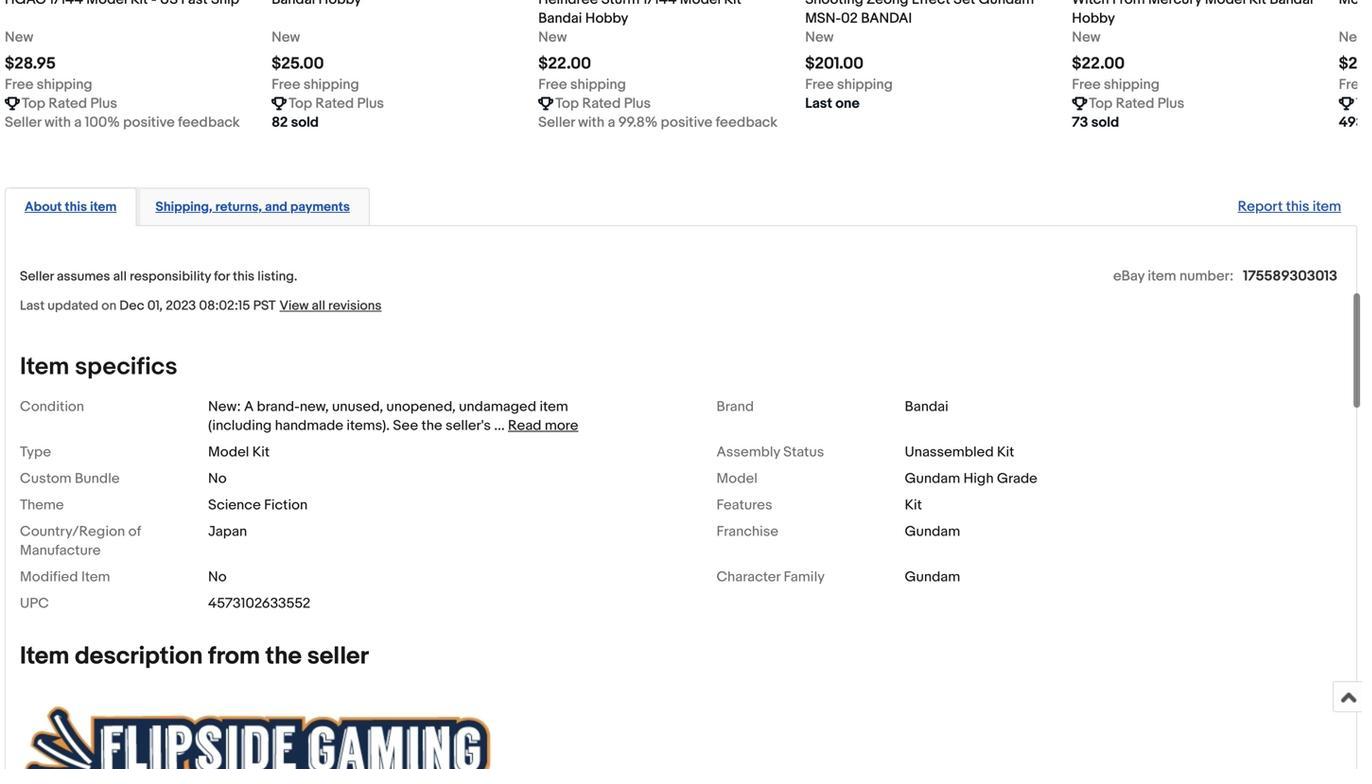 Task type: vqa. For each thing, say whether or not it's contained in the screenshot.
updated
yes



Task type: locate. For each thing, give the bounding box(es) containing it.
franchise
[[717, 524, 779, 541]]

model for model
[[717, 471, 758, 488]]

1 rated from the left
[[49, 95, 87, 112]]

New text field
[[272, 28, 300, 47], [1340, 28, 1363, 47]]

assembly status
[[717, 444, 825, 461]]

0 horizontal spatial $22.00 text field
[[539, 54, 592, 74]]

73
[[1073, 114, 1089, 131]]

08:02:15
[[199, 298, 250, 314]]

all up on
[[113, 269, 127, 285]]

3 new from the left
[[539, 29, 567, 46]]

6 free from the left
[[1340, 76, 1363, 93]]

free for seller with a 100% positive feedback
[[5, 76, 34, 93]]

item up the more at the left of page
[[540, 399, 569, 416]]

new inside "new $25.00 free shipping"
[[272, 29, 300, 46]]

1 horizontal spatial $22.00
[[1073, 54, 1125, 74]]

1 a from the left
[[74, 114, 82, 131]]

2 new $22.00 free shipping from the left
[[1073, 29, 1160, 93]]

all
[[113, 269, 127, 285], [312, 298, 325, 314]]

seller's
[[446, 418, 491, 435]]

unused,
[[332, 399, 383, 416]]

1 horizontal spatial the
[[422, 418, 443, 435]]

no for custom bundle
[[208, 471, 227, 488]]

modified
[[20, 569, 78, 586]]

item description from the seller
[[20, 642, 369, 672]]

2 horizontal spatial free shipping text field
[[1073, 75, 1160, 94]]

0 horizontal spatial top rated plus text field
[[22, 94, 117, 113]]

1 sold from the left
[[291, 114, 319, 131]]

this for report
[[1287, 198, 1310, 215]]

new for seller with a 100% positive feedback
[[5, 29, 33, 46]]

1 feedback from the left
[[178, 114, 240, 131]]

top rated plus up the 73 sold at the top right of the page
[[1090, 95, 1185, 112]]

custom
[[20, 471, 72, 488]]

sold inside text box
[[291, 114, 319, 131]]

new $22.00 free shipping for with
[[539, 29, 626, 93]]

tab list containing about this item
[[5, 184, 1358, 226]]

free shipping text field down $28.95 text field
[[5, 75, 92, 94]]

0 vertical spatial no
[[208, 471, 227, 488]]

top rated plus up '100%'
[[22, 95, 117, 112]]

1 vertical spatial model
[[717, 471, 758, 488]]

$25.00
[[272, 54, 324, 74]]

with left 99.8%
[[578, 114, 605, 131]]

model up features
[[717, 471, 758, 488]]

Free shipping text field
[[272, 75, 359, 94], [539, 75, 626, 94]]

kit up grade
[[998, 444, 1015, 461]]

$201.00
[[806, 54, 864, 74]]

2 top rated plus text field from the left
[[556, 94, 651, 113]]

2 free from the left
[[272, 76, 300, 93]]

with inside text field
[[44, 114, 71, 131]]

0 vertical spatial gundam
[[905, 471, 961, 488]]

sold
[[291, 114, 319, 131], [1092, 114, 1120, 131]]

0 horizontal spatial sold
[[291, 114, 319, 131]]

last
[[806, 95, 833, 112], [20, 298, 45, 314]]

1 free shipping text field from the left
[[5, 75, 92, 94]]

2023
[[166, 298, 196, 314]]

report this item
[[1239, 198, 1342, 215]]

shipping up "one"
[[838, 76, 893, 93]]

shipping, returns, and payments
[[156, 199, 350, 215]]

new $22.00 free shipping
[[539, 29, 626, 93], [1073, 29, 1160, 93]]

assembly
[[717, 444, 781, 461]]

2 $22.00 from the left
[[1073, 54, 1125, 74]]

1 horizontal spatial model
[[717, 471, 758, 488]]

1 free from the left
[[5, 76, 34, 93]]

0 horizontal spatial positive
[[123, 114, 175, 131]]

1 top rated plus text field from the left
[[289, 94, 384, 113]]

all right "view"
[[312, 298, 325, 314]]

top rated plus text field up the 82 sold
[[289, 94, 384, 113]]

science
[[208, 497, 261, 514]]

Last one text field
[[806, 94, 860, 113]]

this right the about
[[65, 199, 87, 215]]

a for $28.95
[[74, 114, 82, 131]]

rated up '100%'
[[49, 95, 87, 112]]

3 rated from the left
[[582, 95, 621, 112]]

5 shipping from the left
[[1105, 76, 1160, 93]]

4 new from the left
[[806, 29, 834, 46]]

undamaged
[[459, 399, 537, 416]]

1 horizontal spatial $22.00 text field
[[1073, 54, 1125, 74]]

new $28.95 free shipping
[[5, 29, 92, 93]]

bundle
[[75, 471, 120, 488]]

shipping up 99.8%
[[571, 76, 626, 93]]

item specifics
[[20, 353, 177, 382]]

1 no from the top
[[208, 471, 227, 488]]

new $201.00 free shipping last one
[[806, 29, 893, 112]]

0 horizontal spatial last
[[20, 298, 45, 314]]

4 shipping from the left
[[838, 76, 893, 93]]

free for 82 sold
[[272, 76, 300, 93]]

2 top rated plus from the left
[[289, 95, 384, 112]]

positive inside text field
[[123, 114, 175, 131]]

1 top rated plus from the left
[[22, 95, 117, 112]]

1 with from the left
[[44, 114, 71, 131]]

1 new from the left
[[5, 29, 33, 46]]

2 new text field from the left
[[1340, 28, 1363, 47]]

3 free from the left
[[539, 76, 567, 93]]

and
[[265, 199, 288, 215]]

with inside text box
[[578, 114, 605, 131]]

0 horizontal spatial a
[[74, 114, 82, 131]]

rated up 99.8%
[[582, 95, 621, 112]]

3 shipping from the left
[[571, 76, 626, 93]]

Free shipping text field
[[5, 75, 92, 94], [806, 75, 893, 94], [1073, 75, 1160, 94]]

Top Rated Plus text field
[[22, 94, 117, 113], [556, 94, 651, 113]]

brand
[[717, 399, 754, 416]]

1 gundam from the top
[[905, 471, 961, 488]]

top down $28.95
[[22, 95, 45, 112]]

japan
[[208, 524, 247, 541]]

$22.00 text field
[[539, 54, 592, 74], [1073, 54, 1125, 74]]

0 horizontal spatial free shipping text field
[[5, 75, 92, 94]]

no up science
[[208, 471, 227, 488]]

top rated plus up 82 sold text box at top
[[289, 95, 384, 112]]

kit for unassembled kit
[[998, 444, 1015, 461]]

top rated plus up 99.8%
[[556, 95, 651, 112]]

from
[[208, 642, 260, 672]]

listing.
[[258, 269, 298, 285]]

the down unopened,
[[422, 418, 443, 435]]

free for 73 sold
[[1073, 76, 1101, 93]]

1 horizontal spatial sold
[[1092, 114, 1120, 131]]

1 vertical spatial the
[[266, 642, 302, 672]]

new text field for $22
[[1340, 28, 1363, 47]]

free
[[5, 76, 34, 93], [272, 76, 300, 93], [539, 76, 567, 93], [806, 76, 834, 93], [1073, 76, 1101, 93], [1340, 76, 1363, 93]]

country/region
[[20, 524, 125, 541]]

condition
[[20, 399, 84, 416]]

0 horizontal spatial free shipping text field
[[272, 75, 359, 94]]

$22.00
[[539, 54, 592, 74], [1073, 54, 1125, 74]]

0 horizontal spatial new text field
[[272, 28, 300, 47]]

free shipping text field down $25.00 text box
[[272, 75, 359, 94]]

free inside "new $28.95 free shipping"
[[5, 76, 34, 93]]

2 top rated plus text field from the left
[[1090, 94, 1185, 113]]

last left updated
[[20, 298, 45, 314]]

Top Rated Plus text field
[[289, 94, 384, 113], [1090, 94, 1185, 113]]

model down (including
[[208, 444, 249, 461]]

positive right '100%'
[[123, 114, 175, 131]]

2 free shipping text field from the left
[[539, 75, 626, 94]]

seller down $28.95 text field
[[5, 114, 41, 131]]

new text field up $25.00 text box
[[272, 28, 300, 47]]

4 free from the left
[[806, 76, 834, 93]]

top rated plus text field up '100%'
[[22, 94, 117, 113]]

item down 'upc'
[[20, 642, 69, 672]]

0 horizontal spatial $22.00
[[539, 54, 592, 74]]

type
[[20, 444, 51, 461]]

4 new text field from the left
[[1073, 28, 1101, 47]]

revisions
[[328, 298, 382, 314]]

a left '100%'
[[74, 114, 82, 131]]

feedback inside text field
[[178, 114, 240, 131]]

0 vertical spatial the
[[422, 418, 443, 435]]

Seller with a 99.8% positive feedback text field
[[539, 113, 778, 132]]

shipping down $25.00 text box
[[304, 76, 359, 93]]

1 vertical spatial no
[[208, 569, 227, 586]]

1 horizontal spatial all
[[312, 298, 325, 314]]

0 vertical spatial model
[[208, 444, 249, 461]]

of
[[128, 524, 141, 541]]

New text field
[[5, 28, 33, 47], [539, 28, 567, 47], [806, 28, 834, 47], [1073, 28, 1101, 47]]

seller left 99.8%
[[539, 114, 575, 131]]

1 new $22.00 free shipping from the left
[[539, 29, 626, 93]]

new $22.00 free shipping up 99.8%
[[539, 29, 626, 93]]

Free text field
[[1340, 75, 1363, 94]]

shipping inside "new $25.00 free shipping"
[[304, 76, 359, 93]]

2 positive from the left
[[661, 114, 713, 131]]

2 with from the left
[[578, 114, 605, 131]]

the inside new: a brand-new, unused, unopened, undamaged item (including handmade items). see the seller's ...
[[422, 418, 443, 435]]

item right report
[[1313, 198, 1342, 215]]

2 vertical spatial item
[[20, 642, 69, 672]]

1 vertical spatial gundam
[[905, 524, 961, 541]]

1 vertical spatial item
[[81, 569, 110, 586]]

new text field up $22
[[1340, 28, 1363, 47]]

1 horizontal spatial free shipping text field
[[539, 75, 626, 94]]

0 horizontal spatial new $22.00 free shipping
[[539, 29, 626, 93]]

free shipping text field up "one"
[[806, 75, 893, 94]]

no
[[208, 471, 227, 488], [208, 569, 227, 586]]

1 positive from the left
[[123, 114, 175, 131]]

with for $22.00
[[578, 114, 605, 131]]

1 horizontal spatial free shipping text field
[[806, 75, 893, 94]]

last updated on dec 01, 2023 08:02:15 pst view all revisions
[[20, 298, 382, 314]]

5 new from the left
[[1073, 29, 1101, 46]]

1 horizontal spatial a
[[608, 114, 616, 131]]

1 new text field from the left
[[272, 28, 300, 47]]

feedback for $22.00
[[716, 114, 778, 131]]

item up condition
[[20, 353, 69, 382]]

seller assumes all responsibility for this listing.
[[20, 269, 298, 285]]

free shipping text field up 99.8%
[[539, 75, 626, 94]]

free shipping text field for $25.00
[[272, 75, 359, 94]]

free inside 'new $201.00 free shipping last one'
[[806, 76, 834, 93]]

free shipping text field for $201.00
[[806, 75, 893, 94]]

2 horizontal spatial this
[[1287, 198, 1310, 215]]

sold for $22.00
[[1092, 114, 1120, 131]]

this for about
[[65, 199, 87, 215]]

5 free from the left
[[1073, 76, 1101, 93]]

1 horizontal spatial top rated plus text field
[[556, 94, 651, 113]]

positive for $28.95
[[123, 114, 175, 131]]

top up seller with a 99.8% positive feedback text box at the top
[[556, 95, 579, 112]]

sold right 82
[[291, 114, 319, 131]]

top up the 82 sold
[[289, 95, 312, 112]]

2 plus from the left
[[357, 95, 384, 112]]

top for seller with a 100% positive feedback
[[22, 95, 45, 112]]

the right from
[[266, 642, 302, 672]]

2 $22.00 text field from the left
[[1073, 54, 1125, 74]]

2 no from the top
[[208, 569, 227, 586]]

1 horizontal spatial feedback
[[716, 114, 778, 131]]

sold inside text field
[[1092, 114, 1120, 131]]

seller inside text field
[[5, 114, 41, 131]]

0 horizontal spatial top rated plus text field
[[289, 94, 384, 113]]

3 top from the left
[[556, 95, 579, 112]]

shipping for seller with a 100% positive feedback
[[37, 76, 92, 93]]

no down japan
[[208, 569, 227, 586]]

kit down gundam high grade
[[905, 497, 923, 514]]

1 horizontal spatial last
[[806, 95, 833, 112]]

2 top from the left
[[289, 95, 312, 112]]

4 plus from the left
[[1158, 95, 1185, 112]]

2 new from the left
[[272, 29, 300, 46]]

kit down (including
[[252, 444, 270, 461]]

top rated plus text field up 99.8%
[[556, 94, 651, 113]]

2 free shipping text field from the left
[[806, 75, 893, 94]]

1 horizontal spatial new text field
[[1340, 28, 1363, 47]]

shipping up the 73 sold at the top right of the page
[[1105, 76, 1160, 93]]

sold right 73
[[1092, 114, 1120, 131]]

4 top rated plus from the left
[[1090, 95, 1185, 112]]

free inside "new $25.00 free shipping"
[[272, 76, 300, 93]]

0 horizontal spatial model
[[208, 444, 249, 461]]

1 horizontal spatial this
[[233, 269, 255, 285]]

custom bundle
[[20, 471, 120, 488]]

3 gundam from the top
[[905, 569, 961, 586]]

pst
[[253, 298, 276, 314]]

1 top from the left
[[22, 95, 45, 112]]

with left '100%'
[[44, 114, 71, 131]]

gundam high grade
[[905, 471, 1038, 488]]

2 a from the left
[[608, 114, 616, 131]]

item
[[20, 353, 69, 382], [81, 569, 110, 586], [20, 642, 69, 672]]

1 horizontal spatial with
[[578, 114, 605, 131]]

6 new from the left
[[1340, 29, 1363, 46]]

this right report
[[1287, 198, 1310, 215]]

99.8%
[[619, 114, 658, 131]]

last inside 'new $201.00 free shipping last one'
[[806, 95, 833, 112]]

0 horizontal spatial all
[[113, 269, 127, 285]]

positive
[[123, 114, 175, 131], [661, 114, 713, 131]]

1 $22.00 text field from the left
[[539, 54, 592, 74]]

a
[[74, 114, 82, 131], [608, 114, 616, 131]]

gundam
[[905, 471, 961, 488], [905, 524, 961, 541], [905, 569, 961, 586]]

ebay
[[1114, 268, 1145, 285]]

0 vertical spatial item
[[20, 353, 69, 382]]

brand-
[[257, 399, 300, 416]]

seller for $28.95
[[5, 114, 41, 131]]

handmade
[[275, 418, 344, 435]]

1 horizontal spatial new $22.00 free shipping
[[1073, 29, 1160, 93]]

top
[[22, 95, 45, 112], [289, 95, 312, 112], [556, 95, 579, 112], [1090, 95, 1113, 112]]

last left "one"
[[806, 95, 833, 112]]

1 top rated plus text field from the left
[[22, 94, 117, 113]]

3 free shipping text field from the left
[[1073, 75, 1160, 94]]

2 shipping from the left
[[304, 76, 359, 93]]

item right ebay
[[1148, 268, 1177, 285]]

2 new text field from the left
[[539, 28, 567, 47]]

1 horizontal spatial top rated plus text field
[[1090, 94, 1185, 113]]

4 rated from the left
[[1116, 95, 1155, 112]]

2 vertical spatial gundam
[[905, 569, 961, 586]]

this
[[1287, 198, 1310, 215], [65, 199, 87, 215], [233, 269, 255, 285]]

rated up the 73 sold at the top right of the page
[[1116, 95, 1155, 112]]

shipping down $28.95 text field
[[37, 76, 92, 93]]

top up the 73 sold at the top right of the page
[[1090, 95, 1113, 112]]

a left 99.8%
[[608, 114, 616, 131]]

unassembled kit
[[905, 444, 1015, 461]]

new $22.00 free shipping up the 73 sold at the top right of the page
[[1073, 29, 1160, 93]]

73 sold
[[1073, 114, 1120, 131]]

ebay item number: 175589303013
[[1114, 268, 1338, 285]]

this right for
[[233, 269, 255, 285]]

seller inside text box
[[539, 114, 575, 131]]

item right the about
[[90, 199, 117, 215]]

1 $22.00 from the left
[[539, 54, 592, 74]]

0 horizontal spatial the
[[266, 642, 302, 672]]

positive right 99.8%
[[661, 114, 713, 131]]

new text field for seller with a 99.8% positive feedback
[[539, 28, 567, 47]]

$28.95
[[5, 54, 56, 74]]

shipping inside "new $28.95 free shipping"
[[37, 76, 92, 93]]

item
[[1313, 198, 1342, 215], [90, 199, 117, 215], [1148, 268, 1177, 285], [540, 399, 569, 416]]

for
[[214, 269, 230, 285]]

tab list
[[5, 184, 1358, 226]]

1 horizontal spatial positive
[[661, 114, 713, 131]]

plus for 73 sold
[[1158, 95, 1185, 112]]

top rated plus for 82 sold
[[289, 95, 384, 112]]

1 new text field from the left
[[5, 28, 33, 47]]

0 vertical spatial last
[[806, 95, 833, 112]]

3 top rated plus from the left
[[556, 95, 651, 112]]

top for 82 sold
[[289, 95, 312, 112]]

top rated plus text field up the 73 sold at the top right of the page
[[1090, 94, 1185, 113]]

free shipping text field up the 73 sold at the top right of the page
[[1073, 75, 1160, 94]]

model
[[208, 444, 249, 461], [717, 471, 758, 488]]

2 gundam from the top
[[905, 524, 961, 541]]

2 horizontal spatial kit
[[998, 444, 1015, 461]]

rated up 82 sold text box at top
[[316, 95, 354, 112]]

82 sold text field
[[272, 113, 319, 132]]

1 plus from the left
[[90, 95, 117, 112]]

a inside text box
[[608, 114, 616, 131]]

positive inside text box
[[661, 114, 713, 131]]

this inside button
[[65, 199, 87, 215]]

01,
[[147, 298, 163, 314]]

feedback inside text box
[[716, 114, 778, 131]]

new for seller with a 99.8% positive feedback
[[539, 29, 567, 46]]

2 sold from the left
[[1092, 114, 1120, 131]]

top rated plus for 73 sold
[[1090, 95, 1185, 112]]

item for description
[[20, 642, 69, 672]]

0 horizontal spatial kit
[[252, 444, 270, 461]]

0 horizontal spatial with
[[44, 114, 71, 131]]

$22.00 text field for 73
[[1073, 54, 1125, 74]]

2 feedback from the left
[[716, 114, 778, 131]]

about this item button
[[25, 198, 117, 216]]

0 horizontal spatial feedback
[[178, 114, 240, 131]]

82 sold
[[272, 114, 319, 131]]

3 plus from the left
[[624, 95, 651, 112]]

kit
[[252, 444, 270, 461], [998, 444, 1015, 461], [905, 497, 923, 514]]

73 sold text field
[[1073, 113, 1120, 132]]

1 shipping from the left
[[37, 76, 92, 93]]

1 free shipping text field from the left
[[272, 75, 359, 94]]

unassembled
[[905, 444, 994, 461]]

rated for 82 sold
[[316, 95, 354, 112]]

a inside text field
[[74, 114, 82, 131]]

plus for seller with a 100% positive feedback
[[90, 95, 117, 112]]

more
[[545, 418, 579, 435]]

free shipping text field for $28.95
[[5, 75, 92, 94]]

4 top from the left
[[1090, 95, 1113, 112]]

rated
[[49, 95, 87, 112], [316, 95, 354, 112], [582, 95, 621, 112], [1116, 95, 1155, 112]]

item down country/region of manufacture
[[81, 569, 110, 586]]

2 rated from the left
[[316, 95, 354, 112]]

new inside "new $28.95 free shipping"
[[5, 29, 33, 46]]

$22
[[1340, 54, 1363, 74]]

0 horizontal spatial this
[[65, 199, 87, 215]]

updated
[[48, 298, 99, 314]]



Task type: describe. For each thing, give the bounding box(es) containing it.
...
[[494, 418, 505, 435]]

view
[[280, 298, 309, 314]]

dec
[[119, 298, 144, 314]]

new:
[[208, 399, 241, 416]]

$28.95 text field
[[5, 54, 56, 74]]

new for 82 sold
[[272, 29, 300, 46]]

item inside button
[[90, 199, 117, 215]]

new for 493
[[1340, 29, 1363, 46]]

shipping for seller with a 99.8% positive feedback
[[571, 76, 626, 93]]

new $22.00 free shipping for sold
[[1073, 29, 1160, 93]]

read more
[[508, 418, 579, 435]]

top rated plus text field for $22.00
[[556, 94, 651, 113]]

new text field for 73 sold
[[1073, 28, 1101, 47]]

upc
[[20, 595, 49, 613]]

about this item
[[25, 199, 117, 215]]

no for modified item
[[208, 569, 227, 586]]

returns,
[[215, 199, 262, 215]]

a for $22.00
[[608, 114, 616, 131]]

82
[[272, 114, 288, 131]]

grade
[[998, 471, 1038, 488]]

493 text field
[[1340, 113, 1363, 132]]

gundam for character family
[[905, 569, 961, 586]]

model kit
[[208, 444, 270, 461]]

theme
[[20, 497, 64, 514]]

new,
[[300, 399, 329, 416]]

free for seller with a 99.8% positive feedback
[[539, 76, 567, 93]]

shipping for 73 sold
[[1105, 76, 1160, 93]]

see
[[393, 418, 418, 435]]

free shipping text field for $22.00
[[1073, 75, 1160, 94]]

model for model kit
[[208, 444, 249, 461]]

free shipping text field for $22.00
[[539, 75, 626, 94]]

rated for seller with a 100% positive feedback
[[49, 95, 87, 112]]

assumes
[[57, 269, 110, 285]]

seller
[[307, 642, 369, 672]]

new text field for $25.00
[[272, 28, 300, 47]]

modified item
[[20, 569, 110, 586]]

payments
[[290, 199, 350, 215]]

top rated plus text field for $22.00
[[1090, 94, 1185, 113]]

1 vertical spatial last
[[20, 298, 45, 314]]

new: a brand-new, unused, unopened, undamaged item (including handmade items). see the seller's ...
[[208, 399, 569, 435]]

top for 73 sold
[[1090, 95, 1113, 112]]

sold for $25.00
[[291, 114, 319, 131]]

$22.00 for seller
[[539, 54, 592, 74]]

shipping, returns, and payments button
[[156, 198, 350, 216]]

100%
[[85, 114, 120, 131]]

seller with a 99.8% positive feedback
[[539, 114, 778, 131]]

science fiction
[[208, 497, 308, 514]]

unopened,
[[387, 399, 456, 416]]

4573102633552
[[208, 595, 311, 613]]

a
[[244, 399, 254, 416]]

plus for 82 sold
[[357, 95, 384, 112]]

country/region of manufacture
[[20, 524, 141, 560]]

rated for 73 sold
[[1116, 95, 1155, 112]]

bandai
[[905, 399, 949, 416]]

rated for seller with a 99.8% positive feedback
[[582, 95, 621, 112]]

new $22 free
[[1340, 29, 1363, 93]]

seller with a 100% positive feedback
[[5, 114, 240, 131]]

1 vertical spatial all
[[312, 298, 325, 314]]

new inside 'new $201.00 free shipping last one'
[[806, 29, 834, 46]]

with for $28.95
[[44, 114, 71, 131]]

3 new text field from the left
[[806, 28, 834, 47]]

number:
[[1180, 268, 1234, 285]]

family
[[784, 569, 825, 586]]

Seller with a 100% positive feedback text field
[[5, 113, 240, 132]]

$22 text field
[[1340, 54, 1363, 74]]

item for specifics
[[20, 353, 69, 382]]

gundam for franchise
[[905, 524, 961, 541]]

$25.00 text field
[[272, 54, 324, 74]]

new text field for seller with a 100% positive feedback
[[5, 28, 33, 47]]

on
[[102, 298, 117, 314]]

top rated plus for seller with a 100% positive feedback
[[22, 95, 117, 112]]

report this item link
[[1229, 189, 1351, 225]]

shipping for 82 sold
[[304, 76, 359, 93]]

view all revisions link
[[276, 297, 382, 314]]

description
[[75, 642, 203, 672]]

specifics
[[75, 353, 177, 382]]

1 horizontal spatial kit
[[905, 497, 923, 514]]

shipping inside 'new $201.00 free shipping last one'
[[838, 76, 893, 93]]

feedback for $28.95
[[178, 114, 240, 131]]

$22.00 text field for seller
[[539, 54, 592, 74]]

item inside new: a brand-new, unused, unopened, undamaged item (including handmade items). see the seller's ...
[[540, 399, 569, 416]]

responsibility
[[130, 269, 211, 285]]

status
[[784, 444, 825, 461]]

plus for seller with a 99.8% positive feedback
[[624, 95, 651, 112]]

seller up updated
[[20, 269, 54, 285]]

manufacture
[[20, 542, 101, 560]]

features
[[717, 497, 773, 514]]

$201.00 text field
[[806, 54, 864, 74]]

top for seller with a 99.8% positive feedback
[[556, 95, 579, 112]]

high
[[964, 471, 994, 488]]

character family
[[717, 569, 825, 586]]

top rated plus text field for $25.00
[[289, 94, 384, 113]]

seller for $22.00
[[539, 114, 575, 131]]

free for 493
[[1340, 76, 1363, 93]]

positive for $22.00
[[661, 114, 713, 131]]

read
[[508, 418, 542, 435]]

shipping,
[[156, 199, 212, 215]]

new $25.00 free shipping
[[272, 29, 359, 93]]

(including
[[208, 418, 272, 435]]

new for 73 sold
[[1073, 29, 1101, 46]]

175589303013
[[1244, 268, 1338, 285]]

0 vertical spatial all
[[113, 269, 127, 285]]

kit for model kit
[[252, 444, 270, 461]]

top rated plus for seller with a 99.8% positive feedback
[[556, 95, 651, 112]]

$22.00 for 73
[[1073, 54, 1125, 74]]

read more button
[[508, 418, 579, 435]]

493
[[1340, 114, 1363, 131]]

items).
[[347, 418, 390, 435]]

top rated plus text field for $28.95
[[22, 94, 117, 113]]

fiction
[[264, 497, 308, 514]]

one
[[836, 95, 860, 112]]



